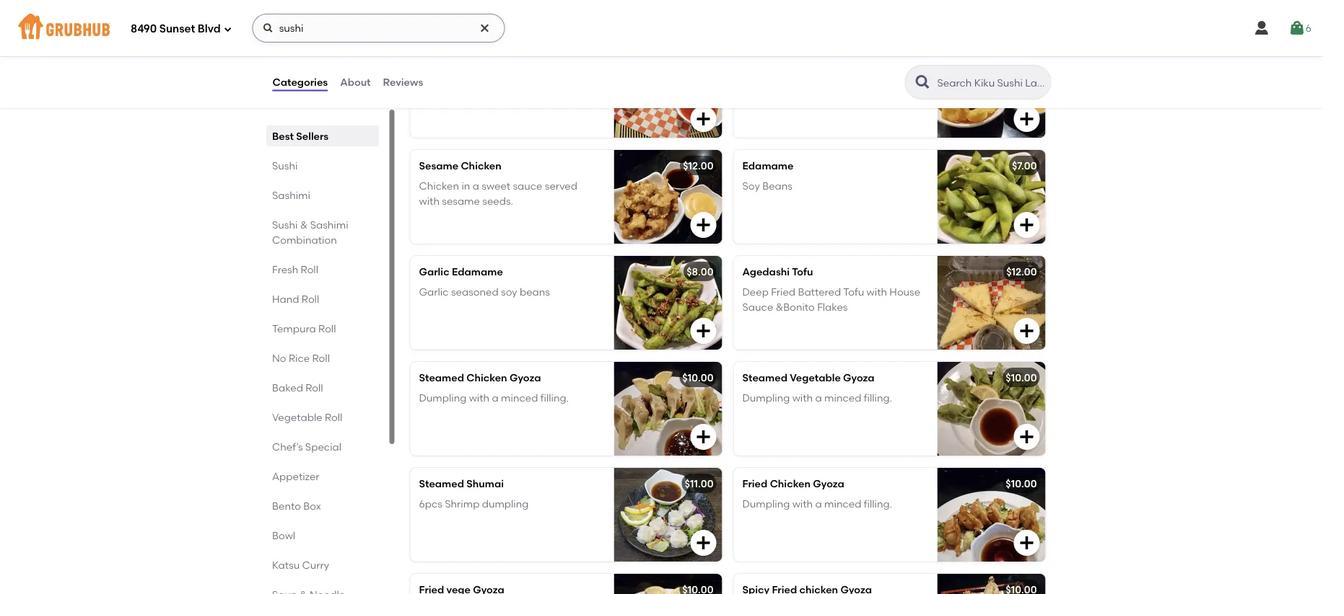 Task type: locate. For each thing, give the bounding box(es) containing it.
2 horizontal spatial vegetable
[[790, 372, 841, 384]]

roll right egg
[[441, 54, 459, 66]]

sushi inside sushi & sashimi combination
[[272, 219, 297, 231]]

2 garlic from the top
[[419, 286, 449, 299]]

0 horizontal spatial vegetable
[[272, 411, 322, 424]]

sashimi tab
[[272, 188, 373, 203]]

$10.00 for fried chicken gyoza
[[1006, 478, 1037, 490]]

in up sesame
[[462, 180, 470, 193]]

box
[[303, 500, 321, 513]]

0 vertical spatial in
[[896, 74, 904, 86]]

sashimi right &
[[310, 219, 348, 231]]

a left search icon
[[907, 74, 913, 86]]

0 vertical spatial vegetable
[[419, 74, 469, 86]]

garlic up garlic seasoned soy beans
[[419, 266, 449, 278]]

dumpling with a minced filling. down fried chicken gyoza
[[742, 499, 892, 511]]

$7.00
[[689, 54, 714, 66], [1012, 160, 1037, 172]]

sunset
[[159, 22, 195, 35]]

svg image for steamed vegetable gyoza
[[1018, 429, 1036, 446]]

0 vertical spatial $7.00
[[689, 54, 714, 66]]

chicken
[[461, 160, 502, 172], [419, 180, 459, 193], [467, 372, 507, 384], [770, 478, 811, 490]]

1 garlic from the top
[[419, 266, 449, 278]]

vegetable inside tab
[[272, 411, 322, 424]]

sashimi
[[272, 189, 310, 201], [310, 219, 348, 231]]

reviews
[[383, 76, 423, 88]]

egg roll image
[[614, 44, 722, 138]]

1 horizontal spatial in
[[896, 74, 904, 86]]

filling. for steamed vegetable gyoza
[[864, 392, 892, 405]]

to
[[1089, 507, 1099, 519]]

tofu up the flakes
[[843, 286, 864, 299]]

creamy rock shrimp
[[742, 54, 847, 66]]

minced
[[501, 392, 538, 405], [824, 392, 862, 405], [824, 499, 862, 511]]

baked roll
[[272, 382, 323, 394]]

a
[[907, 74, 913, 86], [473, 180, 479, 193], [492, 392, 499, 405], [815, 392, 822, 405], [815, 499, 822, 511]]

2 sushi from the top
[[272, 219, 297, 231]]

$10.00 for steamed vegetable gyoza
[[1006, 372, 1037, 384]]

sashimi inside sushi & sashimi combination
[[310, 219, 348, 231]]

steamed vegetable gyoza image
[[937, 362, 1046, 456]]

sushi tab
[[272, 158, 373, 173]]

0 vertical spatial fried
[[771, 286, 796, 299]]

a for fried chicken gyoza
[[815, 499, 822, 511]]

with for steamed chicken gyoza
[[469, 392, 490, 405]]

roll
[[505, 74, 519, 86]]

steamed for steamed shumai
[[419, 478, 464, 490]]

1 horizontal spatial $7.00
[[1012, 160, 1037, 172]]

roll right the 'baked'
[[305, 382, 323, 394]]

sushi down best
[[272, 160, 297, 172]]

garlic
[[419, 266, 449, 278], [419, 286, 449, 299]]

tossed
[[861, 74, 893, 86]]

fried up &bonito
[[771, 286, 796, 299]]

minced for fried chicken gyoza
[[824, 499, 862, 511]]

filling. for fried chicken gyoza
[[864, 499, 892, 511]]

fried right $11.00
[[742, 478, 768, 490]]

1 vertical spatial sauce
[[742, 301, 773, 313]]

flakes
[[817, 301, 848, 313]]

1 horizontal spatial vegetable
[[419, 74, 469, 86]]

1 vertical spatial appetizer
[[272, 471, 319, 483]]

1 vertical spatial vegetable
[[790, 372, 841, 384]]

rock
[[784, 54, 809, 66], [797, 74, 821, 86]]

minced down fried chicken gyoza
[[824, 499, 862, 511]]

tofu up battered
[[792, 266, 813, 278]]

in
[[896, 74, 904, 86], [462, 180, 470, 193]]

1 vertical spatial garlic
[[419, 286, 449, 299]]

dumpling down "steamed vegetable gyoza"
[[742, 392, 790, 405]]

$14.00
[[1006, 54, 1037, 66]]

2 vertical spatial vegetable
[[272, 411, 322, 424]]

shrimp
[[812, 54, 847, 66], [824, 74, 858, 86], [445, 499, 480, 511]]

fried inside deep fried battered tofu with house sauce &bonito flakes
[[771, 286, 796, 299]]

0 horizontal spatial fried
[[742, 478, 768, 490]]

a inside 'crispy bite rock shrimp tossed in a creamy sauce'
[[907, 74, 913, 86]]

rock right bite
[[797, 74, 821, 86]]

vegetable roll tab
[[272, 410, 373, 425]]

fried chicken gyoza
[[742, 478, 844, 490]]

dumpling down steamed chicken gyoza
[[419, 392, 467, 405]]

fried
[[771, 286, 796, 299], [742, 478, 768, 490]]

minced down steamed chicken gyoza
[[501, 392, 538, 405]]

roll right fresh
[[300, 263, 318, 276]]

1 vertical spatial $7.00
[[1012, 160, 1037, 172]]

$7.00 for soy beans
[[1012, 160, 1037, 172]]

beans
[[762, 180, 793, 193]]

vegetable
[[419, 74, 469, 86], [790, 372, 841, 384], [272, 411, 322, 424]]

a for sesame chicken
[[473, 180, 479, 193]]

0 horizontal spatial in
[[462, 180, 470, 193]]

a inside chicken in a sweet sauce served with sesame seeds.
[[473, 180, 479, 193]]

no rice roll tab
[[272, 351, 373, 366]]

fried vege gyoza image
[[614, 575, 722, 595]]

filling.
[[541, 392, 569, 405], [864, 392, 892, 405], [864, 499, 892, 511]]

1 vertical spatial $12.00
[[1006, 266, 1037, 278]]

1 horizontal spatial sauce
[[784, 89, 815, 101]]

curry
[[302, 559, 329, 572]]

a down steamed chicken gyoza
[[492, 392, 499, 405]]

1 sushi from the top
[[272, 160, 297, 172]]

a left sweet
[[473, 180, 479, 193]]

1 vertical spatial creamy
[[742, 89, 782, 101]]

katsu
[[272, 559, 299, 572]]

minced down "steamed vegetable gyoza"
[[824, 392, 862, 405]]

shrimp left tossed
[[824, 74, 858, 86]]

sellers
[[296, 130, 328, 142]]

gyoza
[[510, 372, 541, 384], [843, 372, 875, 384], [813, 478, 844, 490]]

creamy up crispy
[[742, 54, 782, 66]]

with inside chicken in a sweet sauce served with sesame seeds.
[[419, 195, 440, 207]]

a down "steamed vegetable gyoza"
[[815, 392, 822, 405]]

sushi
[[272, 160, 297, 172], [272, 219, 297, 231]]

served
[[545, 180, 577, 193]]

1 vertical spatial edamame
[[452, 266, 503, 278]]

roll for baked
[[305, 382, 323, 394]]

best
[[272, 130, 293, 142]]

$11.00
[[685, 478, 714, 490]]

1 vertical spatial sushi
[[272, 219, 297, 231]]

creamy rock shrimp image
[[937, 44, 1046, 138]]

a for steamed chicken gyoza
[[492, 392, 499, 405]]

rock up bite
[[784, 54, 809, 66]]

1 horizontal spatial $12.00
[[1006, 266, 1037, 278]]

edamame up the seasoned
[[452, 266, 503, 278]]

sushi inside 'sushi' "tab"
[[272, 160, 297, 172]]

no
[[272, 352, 286, 365]]

edamame
[[742, 160, 794, 172], [452, 266, 503, 278]]

fresh roll tab
[[272, 262, 373, 277]]

appetizer up bento box
[[272, 471, 319, 483]]

tab
[[272, 588, 373, 595]]

sesame chicken
[[419, 160, 502, 172]]

roll for tempura
[[318, 323, 336, 335]]

tempura roll tab
[[272, 321, 373, 336]]

Search for food, convenience, alcohol... search field
[[252, 14, 505, 43]]

creamy
[[742, 54, 782, 66], [742, 89, 782, 101]]

$10.00
[[682, 372, 714, 384], [1006, 372, 1037, 384], [1006, 478, 1037, 490]]

dumpling down fried chicken gyoza
[[742, 499, 790, 511]]

bite
[[776, 74, 795, 86]]

roll
[[441, 54, 459, 66], [300, 263, 318, 276], [301, 293, 319, 305], [318, 323, 336, 335], [312, 352, 330, 365], [305, 382, 323, 394], [324, 411, 342, 424]]

sauce down bite
[[784, 89, 815, 101]]

special
[[305, 441, 341, 453]]

creamy down crispy
[[742, 89, 782, 101]]

a down fried chicken gyoza
[[815, 499, 822, 511]]

tofu
[[792, 266, 813, 278], [843, 286, 864, 299]]

steamed shumai image
[[614, 468, 722, 562]]

$12.00
[[683, 160, 714, 172], [1006, 266, 1037, 278]]

0 vertical spatial garlic
[[419, 266, 449, 278]]

0 vertical spatial sauce
[[784, 89, 815, 101]]

0 horizontal spatial $12.00
[[683, 160, 714, 172]]

shrimp up 'crispy bite rock shrimp tossed in a creamy sauce'
[[812, 54, 847, 66]]

0 vertical spatial tofu
[[792, 266, 813, 278]]

roll right "hand"
[[301, 293, 319, 305]]

roll up special
[[324, 411, 342, 424]]

with left house
[[867, 286, 887, 299]]

6
[[1306, 22, 1312, 34]]

categories
[[273, 76, 328, 88]]

1 vertical spatial rock
[[797, 74, 821, 86]]

0 horizontal spatial tofu
[[792, 266, 813, 278]]

chicken for fried chicken gyoza
[[770, 478, 811, 490]]

sashimi up &
[[272, 189, 310, 201]]

0 horizontal spatial sauce
[[742, 301, 773, 313]]

1 horizontal spatial edamame
[[742, 160, 794, 172]]

steamed
[[419, 372, 464, 384], [742, 372, 788, 384], [419, 478, 464, 490]]

0 vertical spatial creamy
[[742, 54, 782, 66]]

2 creamy from the top
[[742, 89, 782, 101]]

dumpling
[[419, 392, 467, 405], [742, 392, 790, 405], [742, 499, 790, 511]]

roll for hand
[[301, 293, 319, 305]]

tempura roll
[[272, 323, 336, 335]]

with left sesame
[[419, 195, 440, 207]]

house
[[890, 286, 920, 299]]

sesame
[[442, 195, 480, 207]]

rock inside 'crispy bite rock shrimp tossed in a creamy sauce'
[[797, 74, 821, 86]]

appetizer up 'egg roll'
[[408, 10, 482, 28]]

0 vertical spatial appetizer
[[408, 10, 482, 28]]

roll up 'no rice roll' tab
[[318, 323, 336, 335]]

svg image for sesame chicken
[[695, 216, 712, 234]]

dumpling with a minced filling. for fried chicken gyoza
[[742, 499, 892, 511]]

main navigation navigation
[[0, 0, 1323, 56]]

svg image for fried chicken gyoza
[[1018, 535, 1036, 552]]

sushi & sashimi combination
[[272, 219, 348, 246]]

1 horizontal spatial tofu
[[843, 286, 864, 299]]

a for steamed vegetable gyoza
[[815, 392, 822, 405]]

1 vertical spatial sashimi
[[310, 219, 348, 231]]

with down fried chicken gyoza
[[792, 499, 813, 511]]

steamed for steamed chicken gyoza
[[419, 372, 464, 384]]

edamame image
[[937, 150, 1046, 244]]

bento box tab
[[272, 499, 373, 514]]

1 vertical spatial tofu
[[843, 286, 864, 299]]

proceed to checkout
[[1045, 507, 1150, 519]]

svg image
[[1253, 19, 1270, 37], [1288, 19, 1306, 37], [263, 22, 274, 34], [479, 22, 491, 34], [224, 25, 232, 34], [695, 110, 712, 128], [1018, 110, 1036, 128], [1018, 216, 1036, 234], [695, 323, 712, 340], [695, 429, 712, 446], [695, 535, 712, 552]]

svg image
[[695, 216, 712, 234], [1018, 323, 1036, 340], [1018, 429, 1036, 446], [1018, 535, 1036, 552]]

chicken in a sweet sauce served with sesame seeds.
[[419, 180, 577, 207]]

1 creamy from the top
[[742, 54, 782, 66]]

sushi left &
[[272, 219, 297, 231]]

0 horizontal spatial $7.00
[[689, 54, 714, 66]]

baked
[[272, 382, 303, 394]]

8490 sunset blvd
[[131, 22, 221, 35]]

dumpling with a minced filling. down "steamed vegetable gyoza"
[[742, 392, 892, 405]]

appetizer inside tab
[[272, 471, 319, 483]]

shrimp down steamed shumai on the left bottom of the page
[[445, 499, 480, 511]]

sauce down deep
[[742, 301, 773, 313]]

0 vertical spatial $12.00
[[683, 160, 714, 172]]

dumpling with a minced filling.
[[419, 392, 569, 405], [742, 392, 892, 405], [742, 499, 892, 511]]

1 vertical spatial in
[[462, 180, 470, 193]]

minced for steamed vegetable gyoza
[[824, 392, 862, 405]]

proceed
[[1045, 507, 1087, 519]]

0 vertical spatial sushi
[[272, 160, 297, 172]]

in right tossed
[[896, 74, 904, 86]]

sesame chicken image
[[614, 150, 722, 244]]

garlic down garlic edamame
[[419, 286, 449, 299]]

vegetable spring roll
[[419, 74, 519, 86]]

1 vertical spatial shrimp
[[824, 74, 858, 86]]

edamame up soy beans
[[742, 160, 794, 172]]

1 horizontal spatial fried
[[771, 286, 796, 299]]

agedashi tofu image
[[937, 256, 1046, 350]]

2 vertical spatial shrimp
[[445, 499, 480, 511]]

garlic for garlic edamame
[[419, 266, 449, 278]]

vegetable for vegetable roll
[[272, 411, 322, 424]]

garlic for garlic seasoned soy beans
[[419, 286, 449, 299]]

with for fried chicken gyoza
[[792, 499, 813, 511]]

dumpling with a minced filling. down steamed chicken gyoza
[[419, 392, 569, 405]]

Search Kiku Sushi Larchmont search field
[[936, 76, 1046, 90]]

with down steamed chicken gyoza
[[469, 392, 490, 405]]

fresh
[[272, 263, 298, 276]]

appetizer
[[408, 10, 482, 28], [272, 471, 319, 483]]

sesame
[[419, 160, 458, 172]]

garlic edamame image
[[614, 256, 722, 350]]

0 horizontal spatial appetizer
[[272, 471, 319, 483]]

with down "steamed vegetable gyoza"
[[792, 392, 813, 405]]



Task type: describe. For each thing, give the bounding box(es) containing it.
checkout
[[1102, 507, 1150, 519]]

$7.00 for vegetable spring roll
[[689, 54, 714, 66]]

svg image inside 6 button
[[1288, 19, 1306, 37]]

search icon image
[[914, 74, 932, 91]]

no rice roll
[[272, 352, 330, 365]]

steamed vegetable gyoza
[[742, 372, 875, 384]]

&
[[300, 219, 307, 231]]

roll for fresh
[[300, 263, 318, 276]]

sauce inside 'crispy bite rock shrimp tossed in a creamy sauce'
[[784, 89, 815, 101]]

baked roll tab
[[272, 380, 373, 396]]

roll for vegetable
[[324, 411, 342, 424]]

steamed for steamed vegetable gyoza
[[742, 372, 788, 384]]

categories button
[[272, 56, 329, 108]]

egg
[[419, 54, 438, 66]]

soy
[[742, 180, 760, 193]]

sweet
[[482, 180, 510, 193]]

hand roll tab
[[272, 292, 373, 307]]

spring
[[472, 74, 502, 86]]

tempura
[[272, 323, 316, 335]]

gyoza for steamed vegetable gyoza
[[843, 372, 875, 384]]

chef's
[[272, 441, 302, 453]]

tofu inside deep fried battered tofu with house sauce &bonito flakes
[[843, 286, 864, 299]]

spicy fried chicken gyoza image
[[937, 575, 1046, 595]]

deep
[[742, 286, 769, 299]]

bento box
[[272, 500, 321, 513]]

sushi for sushi & sashimi combination
[[272, 219, 297, 231]]

garlic seasoned soy beans
[[419, 286, 550, 299]]

garlic edamame
[[419, 266, 503, 278]]

best sellers tab
[[272, 128, 373, 144]]

$12.00 for deep fried battered tofu with house sauce &bonito flakes
[[1006, 266, 1037, 278]]

deep fried battered tofu with house sauce &bonito flakes
[[742, 286, 920, 313]]

shumai
[[467, 478, 504, 490]]

$8.00
[[687, 266, 714, 278]]

vegetable roll
[[272, 411, 342, 424]]

reviews button
[[382, 56, 424, 108]]

steamed shumai
[[419, 478, 504, 490]]

sushi & sashimi combination tab
[[272, 217, 373, 248]]

svg image for agedashi tofu
[[1018, 323, 1036, 340]]

about
[[340, 76, 371, 88]]

shrimp inside 'crispy bite rock shrimp tossed in a creamy sauce'
[[824, 74, 858, 86]]

bento
[[272, 500, 301, 513]]

dumpling
[[482, 499, 529, 511]]

chicken for steamed chicken gyoza
[[467, 372, 507, 384]]

agedashi tofu
[[742, 266, 813, 278]]

in inside chicken in a sweet sauce served with sesame seeds.
[[462, 180, 470, 193]]

chef's special tab
[[272, 440, 373, 455]]

0 vertical spatial edamame
[[742, 160, 794, 172]]

fresh roll
[[272, 263, 318, 276]]

seasoned
[[451, 286, 499, 299]]

crispy
[[742, 74, 773, 86]]

1 horizontal spatial appetizer
[[408, 10, 482, 28]]

katsu curry
[[272, 559, 329, 572]]

$10.00 for steamed chicken gyoza
[[682, 372, 714, 384]]

minced for steamed chicken gyoza
[[501, 392, 538, 405]]

dumpling with a minced filling. for steamed chicken gyoza
[[419, 392, 569, 405]]

vegetable for vegetable spring roll
[[419, 74, 469, 86]]

sushi for sushi
[[272, 160, 297, 172]]

roll right 'rice'
[[312, 352, 330, 365]]

chicken for sesame chicken
[[461, 160, 502, 172]]

in inside 'crispy bite rock shrimp tossed in a creamy sauce'
[[896, 74, 904, 86]]

sauce inside deep fried battered tofu with house sauce &bonito flakes
[[742, 301, 773, 313]]

creamy inside 'crispy bite rock shrimp tossed in a creamy sauce'
[[742, 89, 782, 101]]

soy
[[501, 286, 517, 299]]

seeds.
[[482, 195, 513, 207]]

0 vertical spatial shrimp
[[812, 54, 847, 66]]

filling. for steamed chicken gyoza
[[541, 392, 569, 405]]

gyoza for fried chicken gyoza
[[813, 478, 844, 490]]

steamed chicken gyoza
[[419, 372, 541, 384]]

hand
[[272, 293, 299, 305]]

proceed to checkout button
[[1001, 500, 1194, 526]]

with for steamed vegetable gyoza
[[792, 392, 813, 405]]

0 vertical spatial sashimi
[[272, 189, 310, 201]]

rice
[[288, 352, 309, 365]]

dumpling for steamed chicken gyoza
[[419, 392, 467, 405]]

blvd
[[198, 22, 221, 35]]

$12.00 for chicken in a sweet sauce served with sesame seeds.
[[683, 160, 714, 172]]

dumpling for fried chicken gyoza
[[742, 499, 790, 511]]

gyoza for steamed chicken gyoza
[[510, 372, 541, 384]]

&bonito
[[776, 301, 815, 313]]

sauce
[[513, 180, 543, 193]]

6 button
[[1288, 15, 1312, 41]]

chef's special
[[272, 441, 341, 453]]

crispy bite rock shrimp tossed in a creamy sauce
[[742, 74, 913, 101]]

bowl
[[272, 530, 295, 542]]

8490
[[131, 22, 157, 35]]

fried chicken gyoza image
[[937, 468, 1046, 562]]

6pcs shrimp dumpling
[[419, 499, 529, 511]]

dumpling with a minced filling. for steamed vegetable gyoza
[[742, 392, 892, 405]]

katsu curry tab
[[272, 558, 373, 573]]

1 vertical spatial fried
[[742, 478, 768, 490]]

0 vertical spatial rock
[[784, 54, 809, 66]]

egg roll
[[419, 54, 459, 66]]

combination
[[272, 234, 337, 246]]

hand roll
[[272, 293, 319, 305]]

steamed chicken gyoza image
[[614, 362, 722, 456]]

with inside deep fried battered tofu with house sauce &bonito flakes
[[867, 286, 887, 299]]

agedashi
[[742, 266, 790, 278]]

soy beans
[[742, 180, 793, 193]]

best sellers
[[272, 130, 328, 142]]

roll for egg
[[441, 54, 459, 66]]

chicken inside chicken in a sweet sauce served with sesame seeds.
[[419, 180, 459, 193]]

appetizer tab
[[272, 469, 373, 484]]

dumpling for steamed vegetable gyoza
[[742, 392, 790, 405]]

about button
[[339, 56, 371, 108]]

battered
[[798, 286, 841, 299]]

6pcs
[[419, 499, 442, 511]]

beans
[[520, 286, 550, 299]]

bowl tab
[[272, 528, 373, 544]]

0 horizontal spatial edamame
[[452, 266, 503, 278]]



Task type: vqa. For each thing, say whether or not it's contained in the screenshot.


